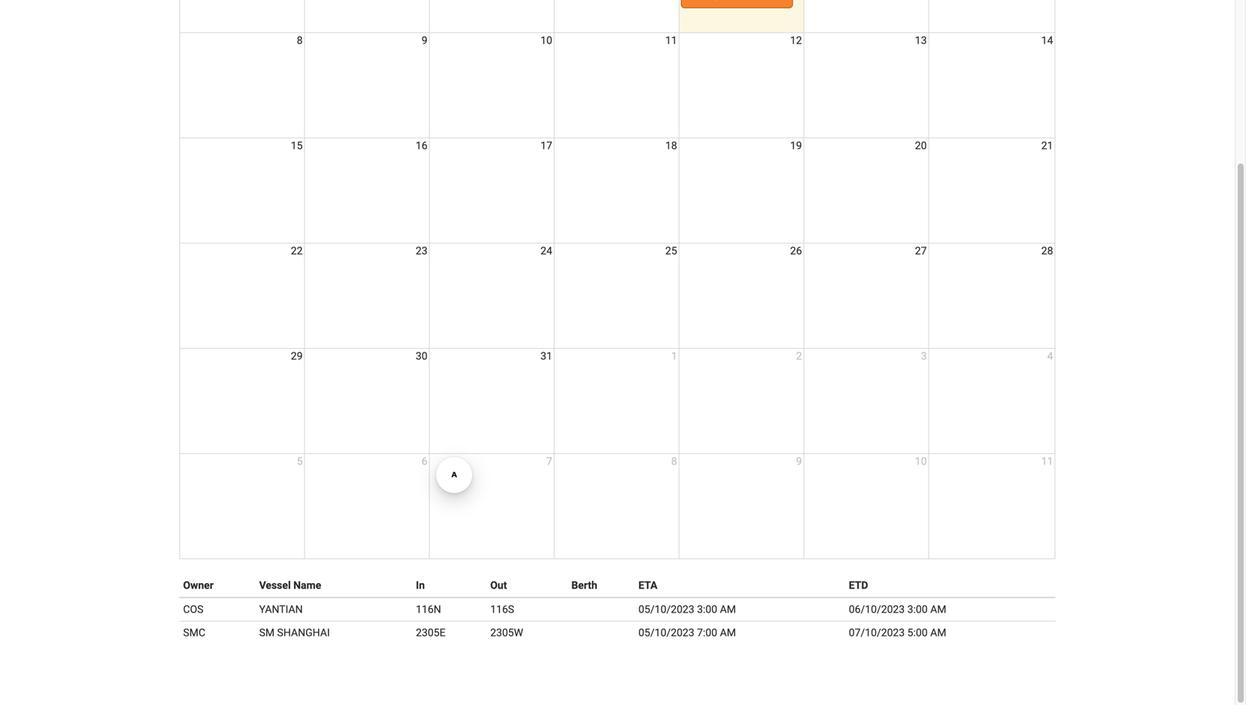 Task type: locate. For each thing, give the bounding box(es) containing it.
0 vertical spatial 9
[[422, 35, 428, 47]]

1 vertical spatial 10
[[915, 456, 927, 468]]

owner
[[183, 580, 214, 592]]

2 3:00 from the left
[[908, 604, 928, 616]]

1 horizontal spatial 9
[[796, 456, 802, 468]]

am
[[720, 604, 736, 616], [930, 604, 947, 616], [720, 627, 736, 640], [930, 627, 947, 640]]

3:00 up 5:00
[[908, 604, 928, 616]]

am right 5:00
[[930, 627, 947, 640]]

0 horizontal spatial 8
[[297, 35, 303, 47]]

vessel name
[[259, 580, 321, 592]]

1 horizontal spatial 3:00
[[908, 604, 928, 616]]

18
[[665, 140, 677, 152]]

11
[[665, 35, 677, 47], [1042, 456, 1053, 468]]

0 vertical spatial 11
[[665, 35, 677, 47]]

am right 7:00 in the bottom of the page
[[720, 627, 736, 640]]

05/10/2023
[[639, 604, 695, 616], [639, 627, 695, 640]]

3:00 for 05/10/2023
[[697, 604, 717, 616]]

eta
[[639, 580, 658, 592]]

20
[[915, 140, 927, 152]]

8
[[297, 35, 303, 47], [671, 456, 677, 468]]

2 05/10/2023 from the top
[[639, 627, 695, 640]]

3:00 up 7:00 in the bottom of the page
[[697, 604, 717, 616]]

05/10/2023 down eta
[[639, 604, 695, 616]]

27
[[915, 245, 927, 258]]

shanghai
[[277, 627, 330, 640]]

5
[[297, 456, 303, 468]]

06/10/2023 3:00 am
[[849, 604, 947, 616]]

am for 05/10/2023 3:00 am
[[720, 604, 736, 616]]

07/10/2023 5:00 am
[[849, 627, 947, 640]]

7:00
[[697, 627, 717, 640]]

3:00
[[697, 604, 717, 616], [908, 604, 928, 616]]

05/10/2023 for 05/10/2023 7:00 am
[[639, 627, 695, 640]]

1 horizontal spatial 10
[[915, 456, 927, 468]]

9
[[422, 35, 428, 47], [796, 456, 802, 468]]

1 horizontal spatial 8
[[671, 456, 677, 468]]

05/10/2023 down 05/10/2023 3:00 am
[[639, 627, 695, 640]]

28
[[1042, 245, 1053, 258]]

24
[[541, 245, 552, 258]]

05/10/2023 3:00 am
[[639, 604, 736, 616]]

0 horizontal spatial 3:00
[[697, 604, 717, 616]]

vessel
[[259, 580, 291, 592]]

1 05/10/2023 from the top
[[639, 604, 695, 616]]

116n
[[416, 604, 441, 616]]

0 vertical spatial 8
[[297, 35, 303, 47]]

am up '07/10/2023 5:00 am'
[[930, 604, 947, 616]]

17
[[541, 140, 552, 152]]

6
[[422, 456, 428, 468]]

30
[[416, 351, 428, 363]]

22
[[291, 245, 303, 258]]

26
[[790, 245, 802, 258]]

0 vertical spatial 05/10/2023
[[639, 604, 695, 616]]

0 horizontal spatial 10
[[541, 35, 552, 47]]

1 3:00 from the left
[[697, 604, 717, 616]]

1 vertical spatial 05/10/2023
[[639, 627, 695, 640]]

berth
[[572, 580, 597, 592]]

0 vertical spatial 10
[[541, 35, 552, 47]]

1 vertical spatial 8
[[671, 456, 677, 468]]

out
[[490, 580, 507, 592]]

15
[[291, 140, 303, 152]]

am up 05/10/2023 7:00 am
[[720, 604, 736, 616]]

10
[[541, 35, 552, 47], [915, 456, 927, 468]]

4
[[1047, 351, 1053, 363]]

1 vertical spatial 11
[[1042, 456, 1053, 468]]

am for 07/10/2023 5:00 am
[[930, 627, 947, 640]]

2
[[796, 351, 802, 363]]

06/10/2023
[[849, 604, 905, 616]]



Task type: describe. For each thing, give the bounding box(es) containing it.
19
[[790, 140, 802, 152]]

29
[[291, 351, 303, 363]]

05/10/2023 for 05/10/2023 3:00 am
[[639, 604, 695, 616]]

name
[[293, 580, 321, 592]]

am for 05/10/2023 7:00 am
[[720, 627, 736, 640]]

sm shanghai
[[259, 627, 330, 640]]

yantian
[[259, 604, 303, 616]]

21
[[1042, 140, 1053, 152]]

cos
[[183, 604, 203, 616]]

in
[[416, 580, 425, 592]]

07/10/2023
[[849, 627, 905, 640]]

25
[[665, 245, 677, 258]]

2305e
[[416, 627, 446, 640]]

13
[[915, 35, 927, 47]]

3:00 for 06/10/2023
[[908, 604, 928, 616]]

116s
[[490, 604, 514, 616]]

etd
[[849, 580, 868, 592]]

12
[[790, 35, 802, 47]]

05/10/2023 7:00 am
[[639, 627, 736, 640]]

1
[[671, 351, 677, 363]]

7
[[547, 456, 552, 468]]

14
[[1042, 35, 1053, 47]]

2305w
[[490, 627, 523, 640]]

smc
[[183, 627, 205, 640]]

0 horizontal spatial 9
[[422, 35, 428, 47]]

am for 06/10/2023 3:00 am
[[930, 604, 947, 616]]

sm
[[259, 627, 275, 640]]

23
[[416, 245, 428, 258]]

5:00
[[908, 627, 928, 640]]

0 horizontal spatial 11
[[665, 35, 677, 47]]

16
[[416, 140, 428, 152]]

3
[[921, 351, 927, 363]]

1 horizontal spatial 11
[[1042, 456, 1053, 468]]

1 vertical spatial 9
[[796, 456, 802, 468]]

31
[[541, 351, 552, 363]]



Task type: vqa. For each thing, say whether or not it's contained in the screenshot.
Out
yes



